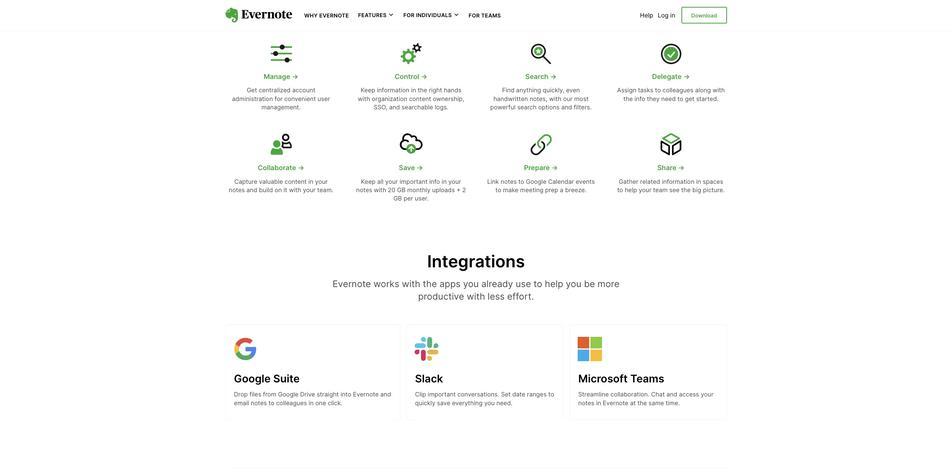 Task type: locate. For each thing, give the bounding box(es) containing it.
1 horizontal spatial colleagues
[[663, 86, 694, 94]]

help right use
[[545, 278, 563, 290]]

prepare → link
[[486, 163, 596, 173]]

with down quickly,
[[549, 95, 562, 103]]

help
[[625, 186, 637, 194], [545, 278, 563, 290]]

0 vertical spatial content
[[409, 95, 431, 103]]

1 vertical spatial content
[[285, 178, 307, 185]]

you left be
[[566, 278, 582, 290]]

searchable
[[402, 103, 433, 111]]

2 vertical spatial google
[[278, 391, 299, 398]]

1 horizontal spatial you
[[484, 399, 495, 407]]

→ inside 'link'
[[678, 164, 685, 172]]

to up 'meeting'
[[519, 178, 524, 185]]

control → link
[[356, 72, 466, 81]]

gears icon image
[[399, 41, 423, 66]]

notes down files
[[251, 399, 267, 407]]

your right access
[[701, 391, 714, 398]]

prep
[[545, 186, 558, 194]]

evernote inside evernote works with the apps you already use to help you be more productive with less effort.
[[333, 278, 371, 290]]

to right ranges
[[548, 391, 554, 398]]

colleagues up need
[[663, 86, 694, 94]]

in inside drop files from google drive straight into evernote and email notes to colleagues in one click.
[[309, 399, 314, 407]]

→ for manage →
[[292, 73, 299, 81]]

important up monthly in the top left of the page
[[400, 178, 428, 185]]

0 horizontal spatial you
[[463, 278, 479, 290]]

google inside link notes to google calendar events to make meeting prep a breeze.
[[526, 178, 547, 185]]

checkmark icon image
[[659, 41, 683, 66]]

2 horizontal spatial google
[[526, 178, 547, 185]]

1 vertical spatial keep
[[361, 178, 376, 185]]

you inside clip important conversations. set date ranges to quickly save everything you need.
[[484, 399, 495, 407]]

content up it
[[285, 178, 307, 185]]

management.
[[261, 103, 301, 111]]

and up time.
[[667, 391, 677, 398]]

0 vertical spatial information
[[377, 86, 409, 94]]

1 horizontal spatial content
[[409, 95, 431, 103]]

the inside assign tasks to colleagues along with the info they need to get started.
[[624, 95, 633, 103]]

for inside button
[[403, 12, 415, 18]]

→ right collaborate
[[298, 164, 304, 172]]

to inside clip important conversations. set date ranges to quickly save everything you need.
[[548, 391, 554, 398]]

bring the benefits of evernote to your whole team, plus features optimized for business.
[[338, 0, 614, 16]]

help inside evernote works with the apps you already use to help you be more productive with less effort.
[[545, 278, 563, 290]]

ownership,
[[433, 95, 464, 103]]

teams for for teams
[[481, 12, 501, 19]]

with left organization at the left of the page
[[358, 95, 370, 103]]

1 horizontal spatial info
[[635, 95, 645, 103]]

you for integrations
[[566, 278, 582, 290]]

log in link
[[658, 11, 675, 19]]

→ up quickly,
[[550, 73, 557, 81]]

0 vertical spatial gb
[[397, 186, 406, 194]]

→ up account
[[292, 73, 299, 81]]

→ right delegate
[[684, 73, 690, 81]]

to up the for teams link
[[470, 0, 479, 3]]

assign
[[617, 86, 636, 94]]

to
[[470, 0, 479, 3], [655, 86, 661, 94], [678, 95, 683, 103], [519, 178, 524, 185], [496, 186, 501, 194], [617, 186, 623, 194], [534, 278, 542, 290], [548, 391, 554, 398], [269, 399, 274, 407]]

to down from
[[269, 399, 274, 407]]

1 vertical spatial google
[[234, 372, 271, 385]]

microsoft teams
[[578, 372, 664, 385]]

quickly,
[[543, 86, 565, 94]]

google up files
[[234, 372, 271, 385]]

teams inside the for teams link
[[481, 12, 501, 19]]

google suite
[[234, 372, 300, 385]]

user
[[318, 95, 330, 103]]

you for slack
[[484, 399, 495, 407]]

collaborate → link
[[226, 163, 336, 173]]

0 horizontal spatial content
[[285, 178, 307, 185]]

in down streamline at the right bottom
[[596, 399, 601, 407]]

save
[[399, 164, 415, 172]]

info up uploads on the left of page
[[429, 178, 440, 185]]

0 horizontal spatial help
[[545, 278, 563, 290]]

evernote down bring
[[319, 12, 349, 19]]

be
[[584, 278, 595, 290]]

1 vertical spatial colleagues
[[276, 399, 307, 407]]

information inside keep information in the right hands with organization content ownership, sso, and searchable logs.
[[377, 86, 409, 94]]

for
[[403, 12, 415, 18], [469, 12, 480, 19]]

clip
[[415, 391, 426, 398]]

gb right 20
[[397, 186, 406, 194]]

anything
[[516, 86, 541, 94]]

→ for save →
[[417, 164, 423, 172]]

→ for delegate →
[[684, 73, 690, 81]]

spaces
[[703, 178, 723, 185]]

and inside 'streamline collaboration. chat and access your notes in evernote at the same time.'
[[667, 391, 677, 398]]

and
[[389, 103, 400, 111], [561, 103, 572, 111], [247, 186, 257, 194], [380, 391, 391, 398], [667, 391, 677, 398]]

information up organization at the left of the page
[[377, 86, 409, 94]]

same
[[649, 399, 664, 407]]

→ right save
[[417, 164, 423, 172]]

in down control → link
[[411, 86, 416, 94]]

your
[[481, 0, 500, 3], [315, 178, 328, 185], [385, 178, 398, 185], [448, 178, 461, 185], [303, 186, 316, 194], [639, 186, 652, 194], [701, 391, 714, 398]]

for left 'business.' on the right of page
[[471, 5, 483, 16]]

in inside keep information in the right hands with organization content ownership, sso, and searchable logs.
[[411, 86, 416, 94]]

1 vertical spatial teams
[[630, 372, 664, 385]]

1 vertical spatial important
[[428, 391, 456, 398]]

important
[[400, 178, 428, 185], [428, 391, 456, 398]]

gb
[[397, 186, 406, 194], [394, 195, 402, 202]]

help
[[640, 11, 653, 19]]

with inside keep all your important info in your notes with 20 gb monthly uploads + 2 gb per user.
[[374, 186, 386, 194]]

for inside get centralized account administration for convenient user management.
[[275, 95, 283, 103]]

the left right
[[418, 86, 427, 94]]

1 vertical spatial for
[[275, 95, 283, 103]]

google
[[526, 178, 547, 185], [234, 372, 271, 385], [278, 391, 299, 398]]

notes inside 'streamline collaboration. chat and access your notes in evernote at the same time.'
[[578, 399, 595, 407]]

download
[[691, 12, 717, 19]]

evernote
[[429, 0, 467, 3], [319, 12, 349, 19], [333, 278, 371, 290], [353, 391, 379, 398], [603, 399, 629, 407]]

for individuals
[[403, 12, 452, 18]]

drop
[[234, 391, 248, 398]]

see
[[669, 186, 680, 194]]

organization
[[372, 95, 407, 103]]

evernote up optimized
[[429, 0, 467, 3]]

colleagues
[[663, 86, 694, 94], [276, 399, 307, 407]]

to right use
[[534, 278, 542, 290]]

1 vertical spatial information
[[662, 178, 695, 185]]

evernote left works
[[333, 278, 371, 290]]

monthly
[[407, 186, 431, 194]]

keep up sso,
[[361, 86, 375, 94]]

with
[[713, 86, 725, 94], [358, 95, 370, 103], [549, 95, 562, 103], [289, 186, 301, 194], [374, 186, 386, 194], [402, 278, 420, 290], [467, 291, 485, 302]]

why evernote
[[304, 12, 349, 19]]

the up productive
[[423, 278, 437, 290]]

important inside keep all your important info in your notes with 20 gb monthly uploads + 2 gb per user.
[[400, 178, 428, 185]]

your up team.
[[315, 178, 328, 185]]

important up the 'save'
[[428, 391, 456, 398]]

notes left 20
[[356, 186, 372, 194]]

1 horizontal spatial information
[[662, 178, 695, 185]]

help link
[[640, 11, 653, 19]]

notes
[[501, 178, 517, 185], [229, 186, 245, 194], [356, 186, 372, 194], [251, 399, 267, 407], [578, 399, 595, 407]]

→ right "control"
[[421, 73, 428, 81]]

more
[[598, 278, 620, 290]]

0 vertical spatial colleagues
[[663, 86, 694, 94]]

team
[[653, 186, 668, 194]]

0 horizontal spatial google
[[234, 372, 271, 385]]

in inside capture valuable content in your notes and build on it with your team.
[[308, 178, 313, 185]]

your down related
[[639, 186, 652, 194]]

straight
[[317, 391, 339, 398]]

info down tasks
[[635, 95, 645, 103]]

colleagues down drive
[[276, 399, 307, 407]]

with inside capture valuable content in your notes and build on it with your team.
[[289, 186, 301, 194]]

in up big
[[696, 178, 701, 185]]

you down conversations.
[[484, 399, 495, 407]]

in right log at the right top of the page
[[670, 11, 675, 19]]

events
[[576, 178, 595, 185]]

keep inside keep information in the right hands with organization content ownership, sso, and searchable logs.
[[361, 86, 375, 94]]

and down organization at the left of the page
[[389, 103, 400, 111]]

the inside evernote works with the apps you already use to help you be more productive with less effort.
[[423, 278, 437, 290]]

into
[[341, 391, 351, 398]]

your left team.
[[303, 186, 316, 194]]

→ for share →
[[678, 164, 685, 172]]

1 horizontal spatial google
[[278, 391, 299, 398]]

notes up make
[[501, 178, 517, 185]]

0 vertical spatial google
[[526, 178, 547, 185]]

help down gather
[[625, 186, 637, 194]]

notes down the capture
[[229, 186, 245, 194]]

→ for control →
[[421, 73, 428, 81]]

→ up the calendar
[[552, 164, 558, 172]]

keep
[[361, 86, 375, 94], [361, 178, 376, 185]]

calendar
[[548, 178, 574, 185]]

and down our
[[561, 103, 572, 111]]

why evernote link
[[304, 11, 349, 19]]

the inside gather related information in spaces to help your team see the big picture.
[[681, 186, 691, 194]]

2 horizontal spatial you
[[566, 278, 582, 290]]

0 horizontal spatial teams
[[481, 12, 501, 19]]

share → link
[[616, 163, 726, 173]]

delegate icon image
[[269, 133, 293, 157]]

1 horizontal spatial help
[[625, 186, 637, 194]]

→ for search →
[[550, 73, 557, 81]]

with inside find anything quickly, even handwritten notes, with our most powerful search options and filters.
[[549, 95, 562, 103]]

and down the capture
[[247, 186, 257, 194]]

find anything quickly, even handwritten notes, with our most powerful search options and filters.
[[490, 86, 592, 111]]

colleagues inside assign tasks to colleagues along with the info they need to get started.
[[663, 86, 694, 94]]

you right apps
[[463, 278, 479, 290]]

for down benefits
[[403, 12, 415, 18]]

build
[[259, 186, 273, 194]]

0 vertical spatial teams
[[481, 12, 501, 19]]

with up started.
[[713, 86, 725, 94]]

to down gather
[[617, 186, 623, 194]]

in down collaborate → link
[[308, 178, 313, 185]]

in up uploads on the left of page
[[442, 178, 447, 185]]

microsoft
[[578, 372, 628, 385]]

0 vertical spatial for
[[471, 5, 483, 16]]

apps
[[440, 278, 461, 290]]

with down all
[[374, 186, 386, 194]]

and left clip
[[380, 391, 391, 398]]

with inside assign tasks to colleagues along with the info they need to get started.
[[713, 86, 725, 94]]

and inside find anything quickly, even handwritten notes, with our most powerful search options and filters.
[[561, 103, 572, 111]]

team,
[[531, 0, 555, 3]]

email
[[234, 399, 249, 407]]

your inside 'streamline collaboration. chat and access your notes in evernote at the same time.'
[[701, 391, 714, 398]]

to inside 'bring the benefits of evernote to your whole team, plus features optimized for business.'
[[470, 0, 479, 3]]

search
[[525, 73, 549, 81]]

0 horizontal spatial information
[[377, 86, 409, 94]]

to inside drop files from google drive straight into evernote and email notes to colleagues in one click.
[[269, 399, 274, 407]]

powerful
[[490, 103, 516, 111]]

prepare
[[524, 164, 550, 172]]

→ for prepare →
[[552, 164, 558, 172]]

for teams link
[[469, 11, 501, 19]]

for right optimized
[[469, 12, 480, 19]]

0 horizontal spatial for
[[275, 95, 283, 103]]

your up 20
[[385, 178, 398, 185]]

teams
[[481, 12, 501, 19], [630, 372, 664, 385]]

information
[[377, 86, 409, 94], [662, 178, 695, 185]]

for up management.
[[275, 95, 283, 103]]

content up searchable on the left of the page
[[409, 95, 431, 103]]

1 vertical spatial help
[[545, 278, 563, 290]]

0 vertical spatial keep
[[361, 86, 375, 94]]

features
[[578, 0, 614, 3]]

0 vertical spatial help
[[625, 186, 637, 194]]

information up see
[[662, 178, 695, 185]]

the down assign
[[624, 95, 633, 103]]

0 vertical spatial important
[[400, 178, 428, 185]]

0 horizontal spatial colleagues
[[276, 399, 307, 407]]

→ right share
[[678, 164, 685, 172]]

help inside gather related information in spaces to help your team see the big picture.
[[625, 186, 637, 194]]

google for from
[[278, 391, 299, 398]]

google inside drop files from google drive straight into evernote and email notes to colleagues in one click.
[[278, 391, 299, 398]]

1 vertical spatial gb
[[394, 195, 402, 202]]

started.
[[696, 95, 719, 103]]

with right it
[[289, 186, 301, 194]]

account
[[292, 86, 315, 94]]

keep inside keep all your important info in your notes with 20 gb monthly uploads + 2 gb per user.
[[361, 178, 376, 185]]

gather
[[619, 178, 639, 185]]

in down drive
[[309, 399, 314, 407]]

slack
[[415, 372, 443, 385]]

evernote down collaboration.
[[603, 399, 629, 407]]

google up 'meeting'
[[526, 178, 547, 185]]

the right at
[[638, 399, 647, 407]]

1 vertical spatial info
[[429, 178, 440, 185]]

keep left all
[[361, 178, 376, 185]]

the left big
[[681, 186, 691, 194]]

0 vertical spatial info
[[635, 95, 645, 103]]

1 horizontal spatial for
[[471, 5, 483, 16]]

in inside keep all your important info in your notes with 20 gb monthly uploads + 2 gb per user.
[[442, 178, 447, 185]]

files
[[250, 391, 261, 398]]

0 horizontal spatial for
[[403, 12, 415, 18]]

google down the suite
[[278, 391, 299, 398]]

conversations.
[[458, 391, 499, 398]]

per
[[404, 195, 413, 202]]

notes down streamline at the right bottom
[[578, 399, 595, 407]]

evernote right into
[[353, 391, 379, 398]]

need
[[661, 95, 676, 103]]

delegate
[[652, 73, 682, 81]]

notes inside drop files from google drive straight into evernote and email notes to colleagues in one click.
[[251, 399, 267, 407]]

gb down 20
[[394, 195, 402, 202]]

search → link
[[486, 72, 596, 81]]

the up features
[[363, 0, 378, 3]]

1 horizontal spatial for
[[469, 12, 480, 19]]

0 horizontal spatial info
[[429, 178, 440, 185]]

for
[[471, 5, 483, 16], [275, 95, 283, 103]]

keep for save →
[[361, 178, 376, 185]]

in
[[670, 11, 675, 19], [411, 86, 416, 94], [308, 178, 313, 185], [442, 178, 447, 185], [696, 178, 701, 185], [309, 399, 314, 407], [596, 399, 601, 407]]

your up the for teams link
[[481, 0, 500, 3]]

colleagues inside drop files from google drive straight into evernote and email notes to colleagues in one click.
[[276, 399, 307, 407]]

1 horizontal spatial teams
[[630, 372, 664, 385]]



Task type: vqa. For each thing, say whether or not it's contained in the screenshot.
The Make
yes



Task type: describe. For each thing, give the bounding box(es) containing it.
search
[[517, 103, 537, 111]]

square icon image
[[659, 133, 683, 157]]

set
[[501, 391, 511, 398]]

on
[[275, 186, 282, 194]]

the inside 'bring the benefits of evernote to your whole team, plus features optimized for business.'
[[363, 0, 378, 3]]

slack logo image
[[414, 337, 439, 361]]

streamline
[[578, 391, 609, 398]]

along
[[695, 86, 711, 94]]

keep information in the right hands with organization content ownership, sso, and searchable logs.
[[358, 86, 464, 111]]

administration
[[232, 95, 273, 103]]

save → link
[[356, 163, 466, 173]]

to up they
[[655, 86, 661, 94]]

centralized
[[259, 86, 291, 94]]

evernote works with the apps you already use to help you be more productive with less effort.
[[333, 278, 620, 302]]

content inside keep information in the right hands with organization content ownership, sso, and searchable logs.
[[409, 95, 431, 103]]

the inside keep information in the right hands with organization content ownership, sso, and searchable logs.
[[418, 86, 427, 94]]

suite
[[273, 372, 300, 385]]

content inside capture valuable content in your notes and build on it with your team.
[[285, 178, 307, 185]]

logs.
[[435, 103, 449, 111]]

important inside clip important conversations. set date ranges to quickly save everything you need.
[[428, 391, 456, 398]]

download link
[[682, 7, 727, 24]]

bring
[[338, 0, 361, 3]]

time.
[[666, 399, 680, 407]]

streamline collaboration. chat and access your notes in evernote at the same time.
[[578, 391, 714, 407]]

info inside keep all your important info in your notes with 20 gb monthly uploads + 2 gb per user.
[[429, 178, 440, 185]]

features button
[[358, 11, 394, 19]]

picture.
[[703, 186, 725, 194]]

share →
[[657, 164, 685, 172]]

handwritten
[[494, 95, 528, 103]]

and inside drop files from google drive straight into evernote and email notes to colleagues in one click.
[[380, 391, 391, 398]]

link icon image
[[529, 133, 553, 157]]

link notes to google calendar events to make meeting prep a breeze.
[[487, 178, 595, 194]]

gather related information in spaces to help your team see the big picture.
[[617, 178, 725, 194]]

your up +
[[448, 178, 461, 185]]

evernote inside 'bring the benefits of evernote to your whole team, plus features optimized for business.'
[[429, 0, 467, 3]]

works
[[374, 278, 399, 290]]

from
[[263, 391, 276, 398]]

all
[[377, 178, 384, 185]]

collaborate →
[[258, 164, 304, 172]]

options
[[538, 103, 560, 111]]

notes inside capture valuable content in your notes and build on it with your team.
[[229, 186, 245, 194]]

your inside 'bring the benefits of evernote to your whole team, plus features optimized for business.'
[[481, 0, 500, 3]]

microsoft logo image
[[578, 337, 602, 361]]

with right works
[[402, 278, 420, 290]]

keep for control →
[[361, 86, 375, 94]]

settings icon image
[[269, 41, 293, 66]]

tasks
[[638, 86, 653, 94]]

google logo image
[[233, 337, 258, 361]]

keep all your important info in your notes with 20 gb monthly uploads + 2 gb per user.
[[356, 178, 466, 202]]

save
[[437, 399, 450, 407]]

convenient
[[284, 95, 316, 103]]

click.
[[328, 399, 343, 407]]

to down link
[[496, 186, 501, 194]]

clip important conversations. set date ranges to quickly save everything you need.
[[415, 391, 554, 407]]

to inside gather related information in spaces to help your team see the big picture.
[[617, 186, 623, 194]]

in inside gather related information in spaces to help your team see the big picture.
[[696, 178, 701, 185]]

teams for microsoft teams
[[630, 372, 664, 385]]

evernote inside drop files from google drive straight into evernote and email notes to colleagues in one click.
[[353, 391, 379, 398]]

in inside 'streamline collaboration. chat and access your notes in evernote at the same time.'
[[596, 399, 601, 407]]

already
[[481, 278, 513, 290]]

evernote inside 'streamline collaboration. chat and access your notes in evernote at the same time.'
[[603, 399, 629, 407]]

uploads
[[432, 186, 455, 194]]

with inside keep information in the right hands with organization content ownership, sso, and searchable logs.
[[358, 95, 370, 103]]

for for for teams
[[469, 12, 480, 19]]

manage → link
[[226, 72, 336, 81]]

search icon image
[[529, 41, 553, 66]]

chat
[[651, 391, 665, 398]]

team.
[[317, 186, 333, 194]]

save →
[[399, 164, 423, 172]]

to inside evernote works with the apps you already use to help you be more productive with less effort.
[[534, 278, 542, 290]]

find
[[502, 86, 515, 94]]

ranges
[[527, 391, 547, 398]]

effort.
[[507, 291, 534, 302]]

everything
[[452, 399, 483, 407]]

your inside gather related information in spaces to help your team see the big picture.
[[639, 186, 652, 194]]

date
[[512, 391, 525, 398]]

use
[[516, 278, 531, 290]]

productive
[[418, 291, 464, 302]]

information inside gather related information in spaces to help your team see the big picture.
[[662, 178, 695, 185]]

notes inside link notes to google calendar events to make meeting prep a breeze.
[[501, 178, 517, 185]]

features
[[358, 12, 387, 18]]

for inside 'bring the benefits of evernote to your whole team, plus features optimized for business.'
[[471, 5, 483, 16]]

delegate → link
[[616, 72, 726, 81]]

manage
[[264, 73, 290, 81]]

optimized
[[426, 5, 468, 16]]

notes inside keep all your important info in your notes with 20 gb monthly uploads + 2 gb per user.
[[356, 186, 372, 194]]

upload cloud icon image
[[399, 133, 423, 157]]

individuals
[[416, 12, 452, 18]]

evernote logo image
[[225, 8, 292, 23]]

assign tasks to colleagues along with the info they need to get started.
[[617, 86, 725, 103]]

and inside capture valuable content in your notes and build on it with your team.
[[247, 186, 257, 194]]

for teams
[[469, 12, 501, 19]]

for individuals button
[[403, 11, 460, 19]]

manage →
[[264, 73, 299, 81]]

the inside 'streamline collaboration. chat and access your notes in evernote at the same time.'
[[638, 399, 647, 407]]

our
[[563, 95, 573, 103]]

google for to
[[526, 178, 547, 185]]

log
[[658, 11, 669, 19]]

make
[[503, 186, 519, 194]]

get
[[685, 95, 695, 103]]

collaborate
[[258, 164, 296, 172]]

business.
[[486, 5, 526, 16]]

why
[[304, 12, 318, 19]]

to left get
[[678, 95, 683, 103]]

→ for collaborate →
[[298, 164, 304, 172]]

link
[[487, 178, 499, 185]]

of
[[418, 0, 426, 3]]

and inside keep information in the right hands with organization content ownership, sso, and searchable logs.
[[389, 103, 400, 111]]

with left less
[[467, 291, 485, 302]]

breeze.
[[565, 186, 587, 194]]

collaboration.
[[611, 391, 650, 398]]

whole
[[503, 0, 529, 3]]

for for for individuals
[[403, 12, 415, 18]]

at
[[630, 399, 636, 407]]

hands
[[444, 86, 462, 94]]

filters.
[[574, 103, 592, 111]]

20
[[388, 186, 395, 194]]

info inside assign tasks to colleagues along with the info they need to get started.
[[635, 95, 645, 103]]

it
[[284, 186, 287, 194]]

big
[[693, 186, 702, 194]]

sso,
[[374, 103, 388, 111]]

share
[[657, 164, 677, 172]]



